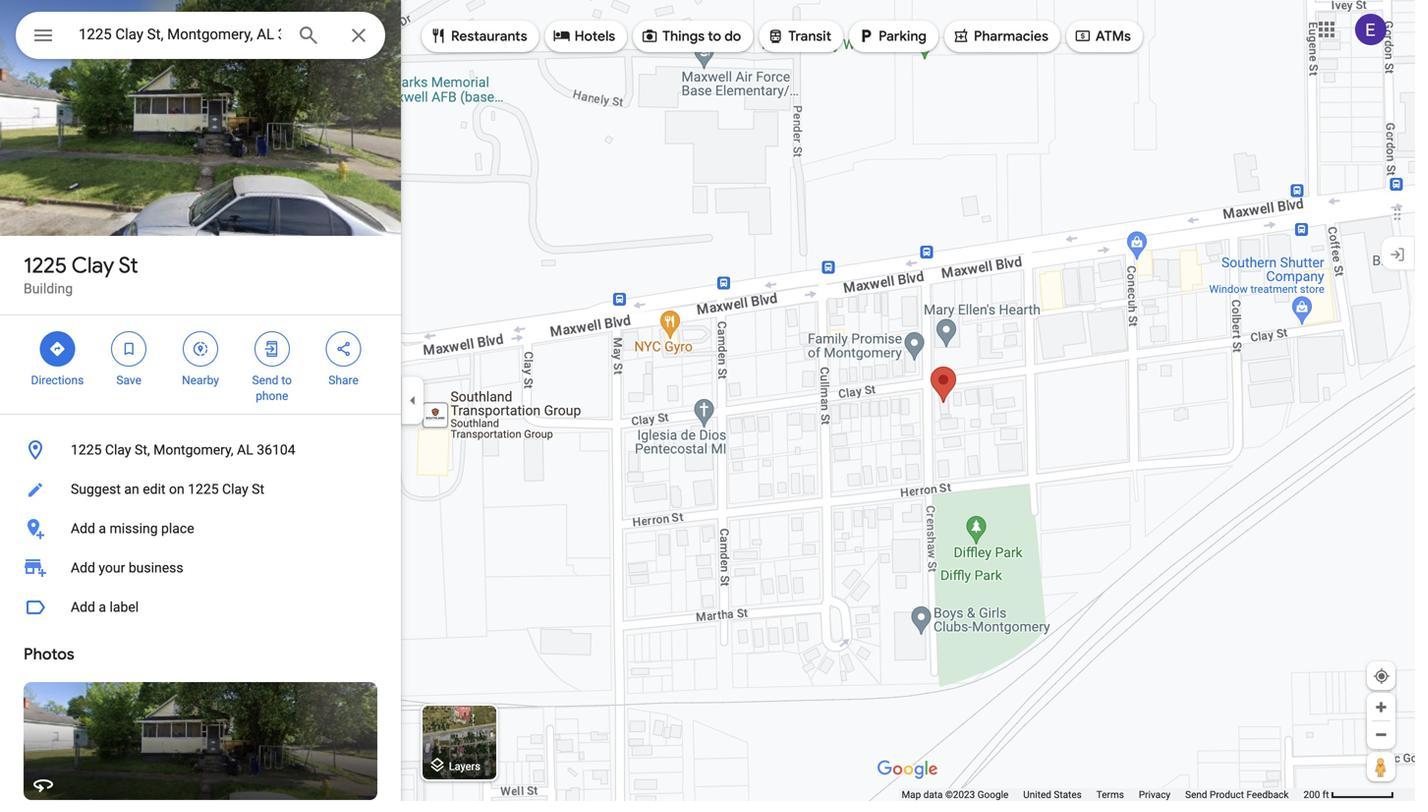 Task type: locate. For each thing, give the bounding box(es) containing it.
1225 right on
[[188, 481, 219, 498]]

st down al
[[252, 481, 265, 498]]

2 vertical spatial add
[[71, 599, 95, 616]]

add down suggest
[[71, 521, 95, 537]]

add left your
[[71, 560, 95, 576]]

1225 for st
[[24, 252, 67, 279]]

1225 up suggest
[[71, 442, 102, 458]]

phone
[[256, 389, 288, 403]]

to left do
[[708, 28, 722, 45]]

to inside  things to do
[[708, 28, 722, 45]]

1 vertical spatial 1225
[[71, 442, 102, 458]]

1 horizontal spatial st
[[252, 481, 265, 498]]

1225
[[24, 252, 67, 279], [71, 442, 102, 458], [188, 481, 219, 498]]

restaurants
[[451, 28, 528, 45]]

clay left the st,
[[105, 442, 131, 458]]

terms
[[1097, 789, 1125, 801]]

 transit
[[767, 25, 832, 47]]

1 vertical spatial a
[[99, 599, 106, 616]]

actions for 1225 clay st region
[[0, 316, 401, 414]]

1 vertical spatial clay
[[105, 442, 131, 458]]

add
[[71, 521, 95, 537], [71, 560, 95, 576], [71, 599, 95, 616]]

directions
[[31, 374, 84, 387]]

save
[[116, 374, 142, 387]]

data
[[924, 789, 943, 801]]

add your business
[[71, 560, 183, 576]]

clay down al
[[222, 481, 248, 498]]

footer inside the google maps element
[[902, 789, 1304, 801]]

missing
[[110, 521, 158, 537]]

add your business link
[[0, 549, 401, 588]]

google account: eesa khan  
(eesa.khan@adept.ai) image
[[1356, 14, 1387, 45]]

add left 'label'
[[71, 599, 95, 616]]

st
[[119, 252, 138, 279], [252, 481, 265, 498]]

business
[[129, 560, 183, 576]]

1 horizontal spatial to
[[708, 28, 722, 45]]

add inside add your business link
[[71, 560, 95, 576]]

36104
[[257, 442, 296, 458]]

 hotels
[[553, 25, 616, 47]]

1225 inside button
[[71, 442, 102, 458]]

show your location image
[[1374, 668, 1391, 685]]


[[263, 338, 281, 360]]

atms
[[1096, 28, 1132, 45]]

a left missing
[[99, 521, 106, 537]]

to
[[708, 28, 722, 45], [282, 374, 292, 387]]

things
[[663, 28, 705, 45]]

add a missing place button
[[0, 509, 401, 549]]

1225 clay st, montgomery, al 36104 button
[[0, 431, 401, 470]]

send left product
[[1186, 789, 1208, 801]]

parking
[[879, 28, 927, 45]]

1 horizontal spatial 1225
[[71, 442, 102, 458]]

clay
[[72, 252, 114, 279], [105, 442, 131, 458], [222, 481, 248, 498]]

al
[[237, 442, 253, 458]]

footer
[[902, 789, 1304, 801]]

label
[[110, 599, 139, 616]]

st inside button
[[252, 481, 265, 498]]

to up phone
[[282, 374, 292, 387]]

0 horizontal spatial st
[[119, 252, 138, 279]]

1 vertical spatial add
[[71, 560, 95, 576]]

privacy button
[[1139, 789, 1171, 801]]

1 vertical spatial to
[[282, 374, 292, 387]]

send
[[252, 374, 279, 387], [1186, 789, 1208, 801]]

send to phone
[[252, 374, 292, 403]]

0 vertical spatial send
[[252, 374, 279, 387]]

1 vertical spatial st
[[252, 481, 265, 498]]

a for label
[[99, 599, 106, 616]]

on
[[169, 481, 185, 498]]

send inside button
[[1186, 789, 1208, 801]]

1 horizontal spatial send
[[1186, 789, 1208, 801]]

2 vertical spatial clay
[[222, 481, 248, 498]]

send up phone
[[252, 374, 279, 387]]

an
[[124, 481, 139, 498]]

2 horizontal spatial 1225
[[188, 481, 219, 498]]

0 vertical spatial clay
[[72, 252, 114, 279]]

privacy
[[1139, 789, 1171, 801]]

hotels
[[575, 28, 616, 45]]

1225 up building in the left of the page
[[24, 252, 67, 279]]

product
[[1210, 789, 1245, 801]]

clay inside the 1225 clay st, montgomery, al 36104 button
[[105, 442, 131, 458]]

3 add from the top
[[71, 599, 95, 616]]

 pharmacies
[[953, 25, 1049, 47]]

a left 'label'
[[99, 599, 106, 616]]


[[641, 25, 659, 47]]

send inside send to phone
[[252, 374, 279, 387]]

footer containing map data ©2023 google
[[902, 789, 1304, 801]]

2 add from the top
[[71, 560, 95, 576]]


[[120, 338, 138, 360]]

building
[[24, 281, 73, 297]]

edit
[[143, 481, 166, 498]]

terms button
[[1097, 789, 1125, 801]]

1225 inside the 1225 clay st building
[[24, 252, 67, 279]]

add a label button
[[0, 588, 401, 627]]

0 horizontal spatial 1225
[[24, 252, 67, 279]]

collapse side panel image
[[402, 390, 424, 412]]

st up 
[[119, 252, 138, 279]]

zoom in image
[[1375, 700, 1389, 715]]

0 horizontal spatial send
[[252, 374, 279, 387]]

transit
[[789, 28, 832, 45]]

send product feedback
[[1186, 789, 1290, 801]]

1 vertical spatial send
[[1186, 789, 1208, 801]]

1 a from the top
[[99, 521, 106, 537]]

st,
[[135, 442, 150, 458]]

add for add your business
[[71, 560, 95, 576]]

0 vertical spatial st
[[119, 252, 138, 279]]


[[192, 338, 209, 360]]

None field
[[79, 23, 281, 46]]

0 vertical spatial to
[[708, 28, 722, 45]]

0 vertical spatial a
[[99, 521, 106, 537]]

add a missing place
[[71, 521, 194, 537]]

0 horizontal spatial to
[[282, 374, 292, 387]]

clay inside the 1225 clay st building
[[72, 252, 114, 279]]

0 vertical spatial add
[[71, 521, 95, 537]]

pharmacies
[[974, 28, 1049, 45]]

0 vertical spatial 1225
[[24, 252, 67, 279]]

1 add from the top
[[71, 521, 95, 537]]

add inside add a missing place button
[[71, 521, 95, 537]]

add inside add a label button
[[71, 599, 95, 616]]

share
[[329, 374, 359, 387]]

place
[[161, 521, 194, 537]]

2 vertical spatial 1225
[[188, 481, 219, 498]]

 button
[[16, 12, 71, 63]]

 search field
[[16, 12, 385, 63]]

2 a from the top
[[99, 599, 106, 616]]

1225 clay st, montgomery, al 36104
[[71, 442, 296, 458]]

clay up building in the left of the page
[[72, 252, 114, 279]]

clay inside the suggest an edit on 1225 clay st button
[[222, 481, 248, 498]]

a for missing
[[99, 521, 106, 537]]

a
[[99, 521, 106, 537], [99, 599, 106, 616]]



Task type: vqa. For each thing, say whether or not it's contained in the screenshot.


Task type: describe. For each thing, give the bounding box(es) containing it.
do
[[725, 28, 742, 45]]

send for send product feedback
[[1186, 789, 1208, 801]]

states
[[1054, 789, 1082, 801]]


[[1075, 25, 1092, 47]]

 restaurants
[[430, 25, 528, 47]]

 parking
[[857, 25, 927, 47]]

layers
[[449, 760, 481, 773]]

st inside the 1225 clay st building
[[119, 252, 138, 279]]

google maps element
[[0, 0, 1416, 801]]


[[31, 21, 55, 50]]

united states
[[1024, 789, 1082, 801]]


[[335, 338, 353, 360]]

200
[[1304, 789, 1321, 801]]

add for add a label
[[71, 599, 95, 616]]

clay for st,
[[105, 442, 131, 458]]

united states button
[[1024, 789, 1082, 801]]

send for send to phone
[[252, 374, 279, 387]]


[[430, 25, 447, 47]]

©2023
[[946, 789, 976, 801]]

1225 Clay St, Montgomery, AL 36104 field
[[16, 12, 385, 59]]

feedback
[[1247, 789, 1290, 801]]

nearby
[[182, 374, 219, 387]]

 atms
[[1075, 25, 1132, 47]]

200 ft button
[[1304, 789, 1395, 801]]

 things to do
[[641, 25, 742, 47]]


[[953, 25, 970, 47]]

none field inside 1225 clay st, montgomery, al 36104 field
[[79, 23, 281, 46]]

1225 clay st main content
[[0, 0, 401, 801]]

add a label
[[71, 599, 139, 616]]

add for add a missing place
[[71, 521, 95, 537]]

map data ©2023 google
[[902, 789, 1009, 801]]


[[49, 338, 66, 360]]

to inside send to phone
[[282, 374, 292, 387]]

suggest an edit on 1225 clay st
[[71, 481, 265, 498]]

montgomery,
[[153, 442, 234, 458]]


[[767, 25, 785, 47]]

united
[[1024, 789, 1052, 801]]

google
[[978, 789, 1009, 801]]

clay for st
[[72, 252, 114, 279]]

1225 for st,
[[71, 442, 102, 458]]

suggest an edit on 1225 clay st button
[[0, 470, 401, 509]]

200 ft
[[1304, 789, 1330, 801]]

1225 inside the suggest an edit on 1225 clay st button
[[188, 481, 219, 498]]

ft
[[1323, 789, 1330, 801]]

photos
[[24, 645, 74, 665]]

send product feedback button
[[1186, 789, 1290, 801]]


[[553, 25, 571, 47]]

your
[[99, 560, 125, 576]]

1225 clay st building
[[24, 252, 138, 297]]

suggest
[[71, 481, 121, 498]]

zoom out image
[[1375, 728, 1389, 742]]

show street view coverage image
[[1368, 752, 1396, 782]]

map
[[902, 789, 922, 801]]


[[857, 25, 875, 47]]



